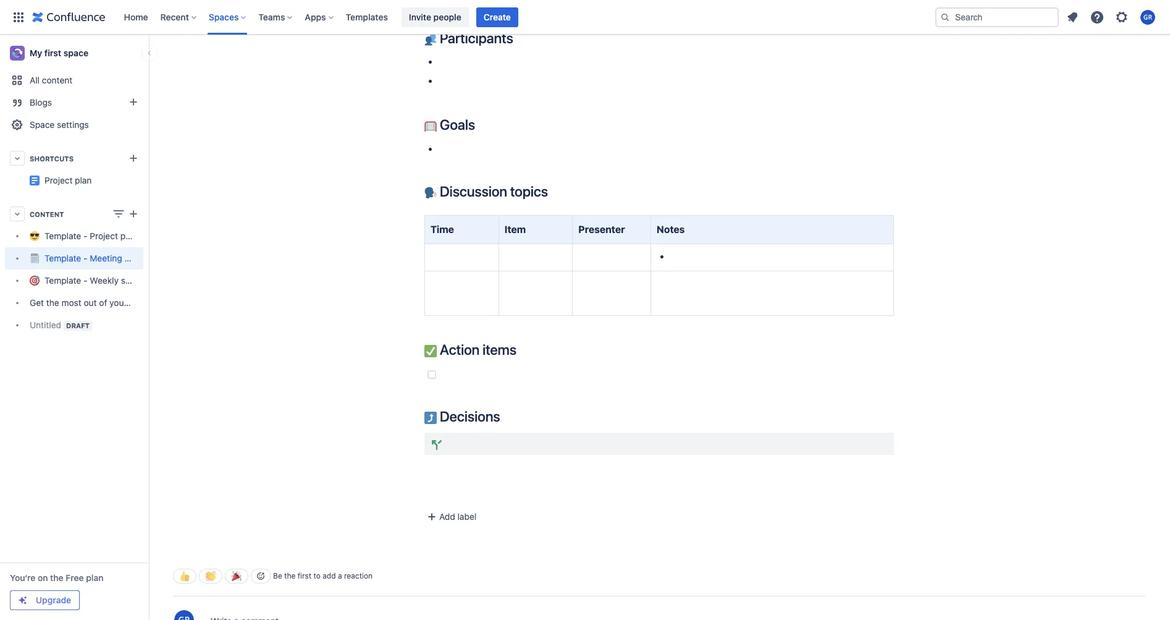 Task type: vqa. For each thing, say whether or not it's contained in the screenshot.
Weekly -
yes



Task type: describe. For each thing, give the bounding box(es) containing it.
home
[[124, 11, 148, 22]]

invite
[[409, 11, 432, 22]]

teams
[[259, 11, 285, 22]]

0 horizontal spatial project
[[45, 175, 73, 185]]

- for project
[[83, 231, 87, 241]]

on
[[38, 573, 48, 583]]

copy image for participants
[[512, 30, 527, 45]]

apps button
[[301, 7, 339, 27]]

template - meeting notes
[[45, 253, 147, 264]]

recent button
[[157, 7, 201, 27]]

create a page image
[[126, 206, 141, 221]]

1 horizontal spatial project
[[90, 231, 118, 241]]

upgrade button
[[11, 591, 79, 610]]

create link
[[477, 7, 519, 27]]

add
[[440, 511, 456, 522]]

your
[[110, 298, 127, 308]]

status
[[121, 275, 146, 286]]

search image
[[941, 12, 951, 22]]

:goal: image
[[425, 120, 437, 132]]

project plan link down "shortcuts" dropdown button on the left of page
[[45, 175, 92, 185]]

template - project plan
[[45, 231, 137, 241]]

copy image for goals
[[474, 117, 489, 132]]

my
[[30, 48, 42, 58]]

templates link
[[342, 7, 392, 27]]

0 horizontal spatial project plan
[[45, 175, 92, 185]]

help icon image
[[1091, 10, 1105, 24]]

0 horizontal spatial space
[[64, 48, 88, 58]]

recent
[[160, 11, 189, 22]]

all content link
[[5, 69, 143, 92]]

to
[[314, 571, 321, 581]]

add shortcut image
[[126, 151, 141, 166]]

create a blog image
[[126, 95, 141, 109]]

:white_check_mark: image
[[425, 345, 437, 358]]

the right 'on'
[[50, 573, 63, 583]]

notification icon image
[[1066, 10, 1081, 24]]

1 vertical spatial space
[[152, 298, 176, 308]]

settings
[[57, 119, 89, 130]]

0 horizontal spatial copy image
[[499, 409, 514, 424]]

content
[[42, 75, 73, 85]]

1 horizontal spatial project plan
[[143, 170, 191, 181]]

template - weekly status report link
[[5, 270, 172, 292]]

decision image
[[427, 435, 447, 455]]

banner containing home
[[0, 0, 1171, 35]]

get the most out of your team space
[[30, 298, 176, 308]]

you're on the free plan
[[10, 573, 104, 583]]

template for template - weekly status report
[[45, 275, 81, 286]]

discussion
[[440, 183, 508, 200]]

decisions
[[437, 408, 500, 425]]

untitled
[[30, 320, 61, 330]]

notes
[[657, 224, 685, 235]]

:goal: image
[[425, 120, 437, 132]]

reaction
[[344, 571, 373, 581]]

home link
[[120, 7, 152, 27]]

time
[[431, 224, 454, 235]]

team
[[130, 298, 149, 308]]

notes
[[125, 253, 147, 264]]

change view image
[[111, 206, 126, 221]]

invite people
[[409, 11, 462, 22]]

add label
[[440, 511, 477, 522]]

the for be
[[284, 571, 296, 581]]

items
[[483, 342, 517, 358]]

templates
[[346, 11, 388, 22]]

2 horizontal spatial project
[[143, 170, 172, 181]]

Search field
[[936, 7, 1060, 27]]

draft
[[66, 321, 90, 330]]

premium image
[[18, 595, 28, 605]]

out
[[84, 298, 97, 308]]

most
[[62, 298, 81, 308]]

:white_check_mark: image
[[425, 345, 437, 358]]

presenter
[[579, 224, 626, 235]]

your profile and preferences image
[[1141, 10, 1156, 24]]

- for meeting
[[83, 253, 87, 264]]



Task type: locate. For each thing, give the bounding box(es) containing it.
the for get
[[46, 298, 59, 308]]

space up all content link on the top left of page
[[64, 48, 88, 58]]

meeting
[[90, 253, 122, 264]]

:tada: image
[[232, 571, 242, 581], [232, 571, 242, 581]]

tree containing template - project plan
[[5, 225, 176, 336]]

Add label text field
[[424, 511, 519, 523]]

1 horizontal spatial copy image
[[516, 342, 530, 357]]

0 vertical spatial template
[[45, 231, 81, 241]]

apps
[[305, 11, 326, 22]]

space settings
[[30, 119, 89, 130]]

people
[[434, 11, 462, 22]]

be the first to add a reaction
[[273, 571, 373, 581]]

all
[[30, 75, 40, 85]]

2 vertical spatial copy image
[[499, 409, 514, 424]]

3 - from the top
[[83, 275, 87, 286]]

0 vertical spatial -
[[83, 231, 87, 241]]

space
[[30, 119, 55, 130]]

action items
[[437, 342, 517, 358]]

copy image
[[512, 30, 527, 45], [474, 117, 489, 132]]

copy image for items
[[516, 342, 530, 357]]

2 - from the top
[[83, 253, 87, 264]]

settings icon image
[[1115, 10, 1130, 24]]

- left meeting
[[83, 253, 87, 264]]

template for template - meeting notes
[[45, 253, 81, 264]]

- up template - meeting notes link
[[83, 231, 87, 241]]

0 horizontal spatial first
[[44, 48, 61, 58]]

free
[[66, 573, 84, 583]]

my first space
[[30, 48, 88, 58]]

tree inside "space" element
[[5, 225, 176, 336]]

content button
[[5, 203, 143, 225]]

-
[[83, 231, 87, 241], [83, 253, 87, 264], [83, 275, 87, 286]]

copy image right :goal: image
[[474, 117, 489, 132]]

first inside my first space link
[[44, 48, 61, 58]]

:speaking_head: image
[[425, 187, 437, 199], [425, 187, 437, 199]]

appswitcher icon image
[[11, 10, 26, 24]]

space down report
[[152, 298, 176, 308]]

1 - from the top
[[83, 231, 87, 241]]

tree
[[5, 225, 176, 336]]

plan
[[174, 170, 191, 181], [75, 175, 92, 185], [120, 231, 137, 241], [86, 573, 104, 583]]

1 vertical spatial copy image
[[516, 342, 530, 357]]

:busts_in_silhouette: image
[[425, 33, 437, 46], [425, 33, 437, 46]]

spaces button
[[205, 7, 251, 27]]

weekly
[[90, 275, 119, 286]]

template down content dropdown button
[[45, 231, 81, 241]]

confluence image
[[32, 10, 105, 24], [32, 10, 105, 24]]

template - project plan link
[[5, 225, 143, 247]]

1 vertical spatial first
[[298, 571, 312, 581]]

:arrow_heading_up: image
[[425, 412, 437, 424], [425, 412, 437, 424]]

space element
[[0, 35, 191, 620]]

participants
[[437, 30, 514, 46]]

2 template from the top
[[45, 253, 81, 264]]

0 horizontal spatial copy image
[[474, 117, 489, 132]]

0 vertical spatial copy image
[[547, 184, 562, 199]]

blogs link
[[5, 92, 143, 114]]

copy image down create link
[[512, 30, 527, 45]]

the right 'get'
[[46, 298, 59, 308]]

template up most
[[45, 275, 81, 286]]

template - weekly status report
[[45, 275, 172, 286]]

project plan
[[143, 170, 191, 181], [45, 175, 92, 185]]

first left "to"
[[298, 571, 312, 581]]

copy image
[[547, 184, 562, 199], [516, 342, 530, 357], [499, 409, 514, 424]]

template down the template - project plan link
[[45, 253, 81, 264]]

a
[[338, 571, 342, 581]]

template for template - project plan
[[45, 231, 81, 241]]

you're
[[10, 573, 35, 583]]

2 vertical spatial -
[[83, 275, 87, 286]]

1 vertical spatial copy image
[[474, 117, 489, 132]]

add reaction image
[[256, 571, 266, 581]]

content
[[30, 210, 64, 218]]

be
[[273, 571, 282, 581]]

1 horizontal spatial copy image
[[512, 30, 527, 45]]

1 horizontal spatial first
[[298, 571, 312, 581]]

space
[[64, 48, 88, 58], [152, 298, 176, 308]]

report
[[148, 275, 172, 286]]

blogs
[[30, 97, 52, 108]]

copy image for topics
[[547, 184, 562, 199]]

of
[[99, 298, 107, 308]]

the
[[46, 298, 59, 308], [284, 571, 296, 581], [50, 573, 63, 583]]

0 vertical spatial space
[[64, 48, 88, 58]]

project plan link up the change view image
[[5, 169, 191, 192]]

teams button
[[255, 7, 298, 27]]

template - meeting notes link
[[5, 247, 147, 270]]

goals
[[437, 116, 475, 133]]

1 template from the top
[[45, 231, 81, 241]]

invite people button
[[402, 7, 469, 27]]

add
[[323, 571, 336, 581]]

upgrade
[[36, 595, 71, 605]]

discussion topics
[[437, 183, 548, 200]]

all content
[[30, 75, 73, 85]]

the inside get the most out of your team space link
[[46, 298, 59, 308]]

item
[[505, 224, 526, 235]]

action
[[440, 342, 480, 358]]

template - project plan image
[[30, 176, 40, 185]]

get the most out of your team space link
[[5, 292, 176, 314]]

1 horizontal spatial space
[[152, 298, 176, 308]]

0 vertical spatial first
[[44, 48, 61, 58]]

global element
[[7, 0, 934, 34]]

label
[[458, 511, 477, 522]]

create
[[484, 11, 511, 22]]

1 vertical spatial -
[[83, 253, 87, 264]]

1 vertical spatial template
[[45, 253, 81, 264]]

template
[[45, 231, 81, 241], [45, 253, 81, 264], [45, 275, 81, 286]]

project plan link
[[5, 169, 191, 192], [45, 175, 92, 185]]

untitled draft
[[30, 320, 90, 330]]

3 template from the top
[[45, 275, 81, 286]]

2 vertical spatial template
[[45, 275, 81, 286]]

- for weekly
[[83, 275, 87, 286]]

shortcuts button
[[5, 147, 143, 169]]

first right my
[[44, 48, 61, 58]]

2 horizontal spatial copy image
[[547, 184, 562, 199]]

spaces
[[209, 11, 239, 22]]

shortcuts
[[30, 154, 74, 162]]

0 vertical spatial copy image
[[512, 30, 527, 45]]

the right be
[[284, 571, 296, 581]]

plan inside the template - project plan link
[[120, 231, 137, 241]]

project
[[143, 170, 172, 181], [45, 175, 73, 185], [90, 231, 118, 241]]

topics
[[511, 183, 548, 200]]

banner
[[0, 0, 1171, 35]]

:clap: image
[[206, 571, 216, 581], [206, 571, 216, 581]]

:thumbsup: image
[[180, 571, 190, 581], [180, 571, 190, 581]]

space settings link
[[5, 114, 143, 136]]

my first space link
[[5, 41, 143, 66]]

- left weekly
[[83, 275, 87, 286]]

get
[[30, 298, 44, 308]]

first
[[44, 48, 61, 58], [298, 571, 312, 581]]



